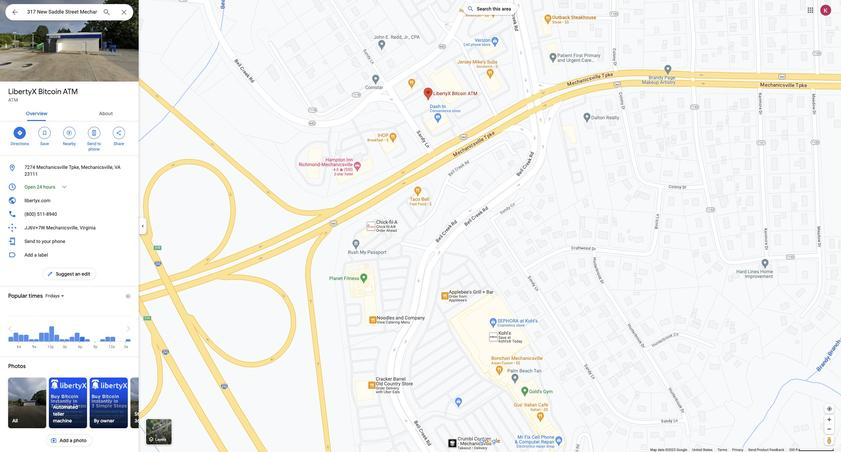 Task type: vqa. For each thing, say whether or not it's contained in the screenshot.
9% busy at 7 PM. image
yes



Task type: locate. For each thing, give the bounding box(es) containing it.
send down 
[[87, 142, 96, 146]]

to inside send to phone
[[97, 142, 101, 146]]

0 horizontal spatial to
[[36, 239, 41, 244]]

mechanicsville, inside 7274 mechanicsville tpke, mechanicsville, va 23111
[[81, 165, 113, 170]]

automated
[[53, 404, 78, 411]]

0 vertical spatial phone
[[89, 147, 100, 152]]

add a photo button
[[46, 433, 92, 449]]

9% busy at 8 am. image up 9a
[[29, 339, 34, 342]]

send inside send to phone
[[87, 142, 96, 146]]

product
[[758, 448, 769, 452]]

8940
[[46, 212, 57, 217]]

nearby
[[63, 142, 76, 146]]

0 horizontal spatial atm
[[8, 97, 18, 103]]

send to your phone
[[24, 239, 65, 244]]

9p
[[93, 345, 98, 349]]

2 18% busy at 11 pm. image from the top
[[105, 337, 110, 342]]

9% busy at 10 pm. image
[[100, 339, 105, 342]]

to left the 'share' at the left top of page
[[97, 142, 101, 146]]

36% busy at 5 pm. image right 18% busy at 4 pm. image
[[75, 318, 79, 342]]

phone down 
[[89, 147, 100, 152]]

send left product
[[749, 448, 757, 452]]

hours image
[[8, 183, 16, 191]]

to inside button
[[36, 239, 41, 244]]

search this area
[[477, 6, 512, 12]]

9% busy at 7 pm. image
[[85, 339, 90, 342]]

footer containing map data ©2023 google
[[651, 448, 790, 452]]

None field
[[27, 8, 97, 16]]

to for your
[[36, 239, 41, 244]]

200 ft button
[[790, 448, 835, 452]]

by owner button
[[64, 378, 154, 429]]

2 horizontal spatial send
[[749, 448, 757, 452]]

add for add a photo
[[60, 438, 69, 444]]

phone right your
[[52, 239, 65, 244]]

9% busy at 8 am. image left 36% busy at 10 am. image
[[29, 318, 34, 342]]

to
[[97, 142, 101, 146], [36, 239, 41, 244]]

libertyx bitcoin atm main content
[[0, 0, 169, 452]]

google maps element
[[0, 0, 842, 452]]

privacy
[[733, 448, 744, 452]]

footer
[[651, 448, 790, 452]]

200 ft
[[790, 448, 799, 452]]

machine
[[53, 418, 72, 424]]

send inside button
[[749, 448, 757, 452]]

36% busy at 11 am. image right 36% busy at 10 am. icon
[[44, 333, 49, 342]]

a left "label" at the bottom of the page
[[34, 252, 37, 258]]

send product feedback
[[749, 448, 785, 452]]

send inside button
[[24, 239, 35, 244]]

photos
[[8, 363, 26, 370]]

18% busy at 11 pm. image
[[105, 318, 110, 342], [105, 337, 110, 342]]

1 vertical spatial a
[[70, 438, 72, 444]]

times
[[29, 293, 43, 300]]

ft
[[797, 448, 799, 452]]

0 horizontal spatial phone
[[52, 239, 65, 244]]

actions for libertyx bitcoin atm region
[[0, 121, 139, 155]]

1 horizontal spatial atm
[[63, 87, 78, 97]]

map data ©2023 google
[[651, 448, 688, 452]]

atm right bitcoin
[[63, 87, 78, 97]]

tab list
[[0, 105, 139, 121]]

360°
[[135, 418, 145, 424]]

2
[[17, 67, 20, 74]]

27% busy at 1 pm. image
[[54, 318, 59, 342]]

18% busy at 11 pm. image right 9% busy at 10 pm. icon
[[105, 337, 110, 342]]

0 vertical spatial a
[[34, 252, 37, 258]]

0 vertical spatial mechanicsville,
[[81, 165, 113, 170]]

photo
[[74, 438, 87, 444]]

36% busy at 10 am. image
[[39, 318, 44, 342]]

9% busy at 2 pm. image
[[59, 318, 64, 342]]

add right add a photo
[[60, 438, 69, 444]]

mechanicsville
[[36, 165, 68, 170]]


[[66, 129, 72, 137]]

9% busy at 3 am. image
[[124, 318, 130, 349]]

send to phone
[[87, 142, 101, 152]]

9% busy at 8 am. image
[[29, 318, 34, 342], [29, 339, 34, 342]]

0 horizontal spatial mechanicsville,
[[46, 225, 79, 231]]

1 36% busy at 11 am. image from the top
[[44, 318, 49, 342]]

0 horizontal spatial send
[[24, 239, 35, 244]]

all
[[12, 418, 18, 424]]

23111
[[24, 171, 38, 177]]

tab list containing overview
[[0, 105, 139, 121]]

mechanicsville, down (800) 511-8940 button
[[46, 225, 79, 231]]

0 horizontal spatial add
[[24, 252, 33, 258]]

a inside button
[[34, 252, 37, 258]]

add a label button
[[0, 248, 139, 262]]

18% busy at 4 pm. image
[[70, 337, 74, 342]]


[[17, 129, 23, 137]]

label
[[38, 252, 48, 258]]

add inside button
[[24, 252, 33, 258]]

 button
[[5, 4, 24, 22]]

0 vertical spatial add
[[24, 252, 33, 258]]

add a label
[[24, 252, 48, 258]]

3a
[[124, 345, 128, 349]]

view
[[149, 411, 160, 417]]

1 vertical spatial send
[[24, 239, 35, 244]]

tpke,
[[69, 165, 80, 170]]

9a
[[32, 345, 36, 349]]

send for send to phone
[[87, 142, 96, 146]]

1 horizontal spatial phone
[[89, 147, 100, 152]]

1 vertical spatial add
[[60, 438, 69, 444]]

18% busy at 11 pm. image right 9% busy at 10 pm. image
[[105, 318, 110, 342]]

to left your
[[36, 239, 41, 244]]

by owner
[[94, 418, 115, 424]]

1 horizontal spatial to
[[97, 142, 101, 146]]

footer inside google maps element
[[651, 448, 790, 452]]

1 horizontal spatial mechanicsville,
[[81, 165, 113, 170]]

privacy button
[[733, 448, 744, 452]]

mechanicsville, left va
[[81, 165, 113, 170]]

1 9% busy at 8 am. image from the top
[[29, 318, 34, 342]]

a inside button
[[70, 438, 72, 444]]

0 vertical spatial send
[[87, 142, 96, 146]]

send
[[87, 142, 96, 146], [24, 239, 35, 244], [749, 448, 757, 452]]

phone
[[89, 147, 100, 152], [52, 239, 65, 244]]

add inside button
[[60, 438, 69, 444]]

1 vertical spatial to
[[36, 239, 41, 244]]

bitcoin
[[38, 87, 61, 97]]

an
[[75, 271, 80, 277]]

 search field
[[5, 4, 133, 22]]

0% busy at 2 am. image
[[121, 318, 125, 342]]

9% busy at 7 pm. image
[[85, 318, 90, 342]]

a left photo
[[70, 438, 72, 444]]

edit
[[82, 271, 90, 277]]

virginia
[[80, 225, 96, 231]]

36% busy at 5 pm. image right 18% busy at 4 pm. icon
[[75, 333, 79, 342]]

popular
[[8, 293, 27, 300]]

1 27% busy at 7 am. image from the top
[[24, 318, 28, 342]]

36% busy at 5 pm. image
[[75, 318, 79, 342], [75, 333, 79, 342]]

popular times
[[8, 293, 43, 300]]

1 vertical spatial phone
[[52, 239, 65, 244]]

jj6v+7w mechanicsville, virginia button
[[0, 221, 139, 235]]

2 36% busy at 5 am. image from the top
[[13, 333, 18, 342]]

63% busy at 12 pm. image
[[47, 318, 54, 349]]

a
[[34, 252, 37, 258], [70, 438, 72, 444]]


[[116, 129, 122, 137]]

0% busy at 9 pm. image
[[93, 318, 100, 349]]

1 horizontal spatial a
[[70, 438, 72, 444]]

0 vertical spatial to
[[97, 142, 101, 146]]

zoom in image
[[828, 417, 833, 422]]

atm down "libertyx"
[[8, 97, 18, 103]]

open
[[24, 184, 36, 190]]

36% busy at 5 am. image
[[13, 318, 18, 342], [13, 333, 18, 342]]

36% busy at 11 am. image right 36% busy at 10 am. image
[[44, 318, 49, 342]]

google account: kenny nguyen  
(kenny.nguyen@adept.ai) image
[[821, 5, 832, 16]]

share
[[114, 142, 124, 146]]

2 36% busy at 11 am. image from the top
[[44, 333, 49, 342]]

add a photo
[[60, 438, 87, 444]]

atm
[[63, 87, 78, 97], [8, 97, 18, 103]]

send down jj6v+7w
[[24, 239, 35, 244]]

google
[[677, 448, 688, 452]]

add left "label" at the bottom of the page
[[24, 252, 33, 258]]

18% busy at 4 pm. image
[[70, 318, 74, 342]]

2 vertical spatial send
[[749, 448, 757, 452]]

libertyx bitcoin atm atm
[[8, 87, 78, 103]]

about
[[99, 111, 113, 117]]

36% busy at 11 am. image
[[44, 318, 49, 342], [44, 333, 49, 342]]

1 horizontal spatial add
[[60, 438, 69, 444]]

27% busy at 7 am. image
[[24, 318, 28, 342], [24, 335, 28, 342]]

0 horizontal spatial a
[[34, 252, 37, 258]]

12p
[[47, 345, 54, 349]]

mechanicsville,
[[81, 165, 113, 170], [46, 225, 79, 231]]

collapse side panel image
[[139, 222, 147, 230]]

1 horizontal spatial send
[[87, 142, 96, 146]]



Task type: describe. For each thing, give the bounding box(es) containing it.
open 24 hours
[[24, 184, 55, 190]]

7274 mechanicsville tpke, mechanicsville, va 23111
[[24, 165, 121, 177]]

hours
[[43, 184, 55, 190]]

1 36% busy at 5 pm. image from the top
[[75, 318, 79, 342]]

libertyx.com link
[[0, 194, 139, 207]]

terms
[[718, 448, 728, 452]]

zoom out image
[[828, 427, 833, 432]]

none field inside 317 new saddle street mechanicsville, va 23111 field
[[27, 8, 97, 16]]

photo of libertyx bitcoin atm image
[[0, 0, 139, 82]]

jj6v+7w
[[24, 225, 45, 231]]

send to your phone button
[[0, 235, 139, 248]]

street
[[135, 411, 148, 417]]

show open hours for the week image
[[61, 184, 67, 190]]

&
[[161, 411, 164, 417]]

street view & 360°
[[135, 411, 164, 424]]

1 vertical spatial mechanicsville,
[[46, 225, 79, 231]]

save
[[40, 142, 49, 146]]

a for label
[[34, 252, 37, 258]]

united states button
[[693, 448, 713, 452]]

photos
[[22, 67, 39, 74]]

9% busy at 2 pm. image
[[59, 339, 64, 342]]

fridays
[[46, 293, 60, 299]]

suggest
[[56, 271, 74, 277]]

libertyx
[[8, 87, 37, 97]]

 suggest an edit
[[47, 270, 90, 278]]

states
[[704, 448, 713, 452]]

phone inside button
[[52, 239, 65, 244]]

send for send product feedback
[[749, 448, 757, 452]]

all button
[[8, 378, 46, 429]]

area
[[502, 6, 512, 12]]

1 18% busy at 11 pm. image from the top
[[105, 318, 110, 342]]

feedback
[[770, 448, 785, 452]]

overview
[[26, 111, 47, 117]]


[[91, 129, 97, 137]]

24
[[37, 184, 42, 190]]

511-
[[37, 212, 46, 217]]

automated teller machine button
[[23, 378, 113, 429]]

tab list inside libertyx bitcoin atm main content
[[0, 105, 139, 121]]

to for phone
[[97, 142, 101, 146]]

1 vertical spatial atm
[[8, 97, 18, 103]]

2 27% busy at 7 am. image from the top
[[24, 335, 28, 342]]

18% busy at 4 am. image
[[8, 318, 13, 342]]

2 9% busy at 8 am. image from the top
[[29, 339, 34, 342]]

atm button
[[8, 97, 18, 103]]

2 36% busy at 5 pm. image from the top
[[75, 333, 79, 342]]

9% busy at 9 am. image
[[32, 318, 39, 349]]

phone inside send to phone
[[89, 147, 100, 152]]

popular times at libertyx bitcoin atm region
[[0, 287, 139, 349]]

your
[[42, 239, 51, 244]]

9% busy at 10 pm. image
[[100, 318, 105, 342]]

317 New Saddle Street Mechanicsville, VA 23111 field
[[5, 4, 133, 20]]

18% busy at 12 am. image
[[109, 318, 115, 349]]

fridays button
[[46, 293, 112, 299]]

teller
[[53, 411, 64, 417]]

6p
[[78, 345, 82, 349]]

7274
[[24, 165, 35, 170]]

a for photo
[[70, 438, 72, 444]]

terms button
[[718, 448, 728, 452]]

layers
[[155, 438, 166, 442]]

27% busy at 6 am. image
[[17, 318, 23, 349]]

owner
[[101, 418, 115, 424]]

3p
[[63, 345, 67, 349]]

1 36% busy at 5 am. image from the top
[[13, 318, 18, 342]]

27% busy at 1 pm. image
[[54, 335, 59, 342]]

fridays option
[[46, 293, 61, 299]]

automated teller machine
[[53, 404, 78, 424]]

directions
[[11, 142, 29, 146]]

show street view coverage image
[[825, 435, 835, 446]]

va
[[115, 165, 121, 170]]

2 photos
[[17, 67, 39, 74]]

0% busy at 8 pm. image
[[90, 318, 95, 342]]

jj6v+7w mechanicsville, virginia
[[24, 225, 96, 231]]

about button
[[94, 105, 118, 121]]

search this area button
[[464, 3, 517, 15]]

200
[[790, 448, 796, 452]]

12a
[[109, 345, 115, 349]]

data
[[658, 448, 665, 452]]

6a
[[17, 345, 21, 349]]

(800) 511-8940
[[24, 212, 57, 217]]

united
[[693, 448, 703, 452]]

(800) 511-8940 button
[[0, 207, 139, 221]]

street view & 360° button
[[131, 378, 169, 429]]

map
[[651, 448, 658, 452]]

by
[[94, 418, 99, 424]]

0% busy at 1 am. image
[[115, 318, 120, 342]]


[[11, 7, 19, 17]]


[[42, 129, 48, 137]]

information for libertyx bitcoin atm region
[[0, 160, 139, 248]]

this
[[493, 6, 501, 12]]

9% busy at 3 pm. image
[[63, 318, 69, 349]]

7274 mechanicsville tpke, mechanicsville, va 23111 button
[[0, 161, 139, 180]]

add for add a label
[[24, 252, 33, 258]]

36% busy at 10 am. image
[[39, 333, 44, 342]]

send product feedback button
[[749, 448, 785, 452]]

overview button
[[20, 105, 53, 121]]

send for send to your phone
[[24, 239, 35, 244]]

18% busy at 6 pm. image
[[78, 318, 85, 349]]

0 vertical spatial atm
[[63, 87, 78, 97]]

2 photos button
[[5, 65, 41, 77]]

show your location image
[[827, 406, 833, 412]]

libertyx.com
[[24, 198, 51, 203]]

search
[[477, 6, 492, 12]]

add a photo image
[[51, 438, 57, 444]]

©2023
[[666, 448, 676, 452]]

(800)
[[24, 212, 36, 217]]



